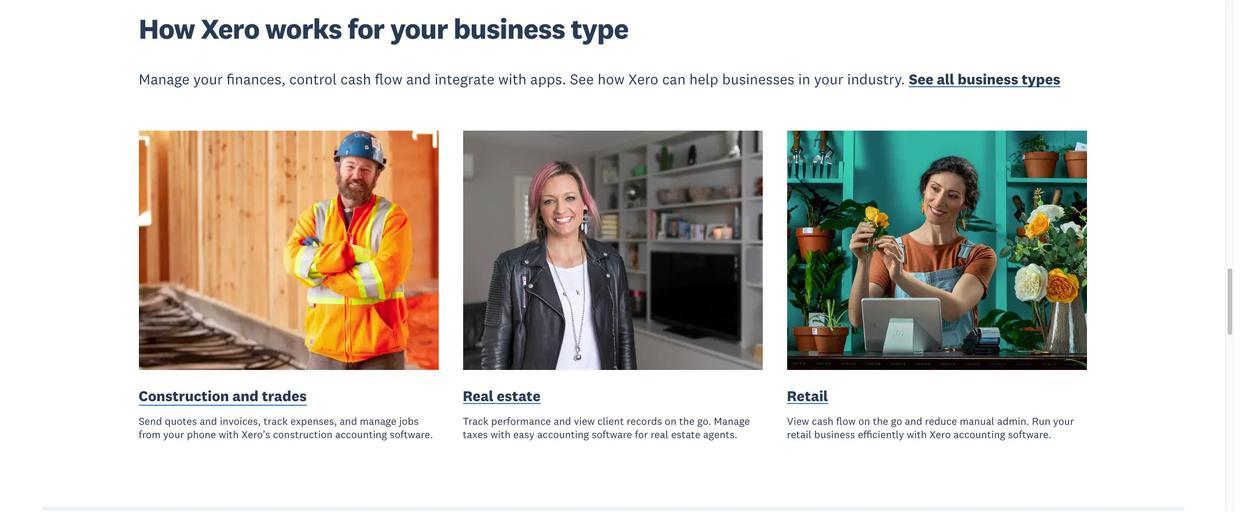 Task type: vqa. For each thing, say whether or not it's contained in the screenshot.
Track Performance And View Client Records On The Go. Manage Taxes With Easy Accounting Software For Real Estate Agents.
yes



Task type: describe. For each thing, give the bounding box(es) containing it.
businesses
[[722, 70, 795, 89]]

see all business types link
[[909, 70, 1061, 91]]

and inside track performance and view client records on the go. manage taxes with easy accounting software for real estate agents.
[[554, 415, 571, 428]]

client
[[598, 415, 624, 428]]

easy
[[513, 428, 535, 442]]

real estate
[[463, 387, 541, 406]]

and left the integrate at the left top of the page
[[406, 70, 431, 89]]

manual
[[960, 415, 995, 429]]

construction and trades link
[[139, 387, 307, 409]]

retail link
[[787, 387, 828, 409]]

jobs
[[399, 415, 419, 429]]

and right quotes
[[200, 415, 217, 429]]

the inside track performance and view client records on the go. manage taxes with easy accounting software for real estate agents.
[[679, 415, 695, 428]]

expenses,
[[290, 415, 337, 429]]

view cash flow on the go and reduce manual admin. run your retail business efficiently with xero accounting software.
[[787, 415, 1074, 442]]

go
[[891, 415, 903, 429]]

records
[[627, 415, 662, 428]]

can
[[662, 70, 686, 89]]

retail
[[787, 428, 812, 442]]

integrate
[[435, 70, 495, 89]]

manage
[[360, 415, 397, 429]]

with inside send quotes and invoices, track expenses, and manage jobs from your phone with xero's construction accounting software.
[[219, 428, 239, 442]]

for inside track performance and view client records on the go. manage taxes with easy accounting software for real estate agents.
[[635, 428, 648, 442]]

help
[[690, 70, 719, 89]]

trades
[[262, 388, 307, 406]]

estate inside track performance and view client records on the go. manage taxes with easy accounting software for real estate agents.
[[671, 428, 701, 442]]

how
[[598, 70, 625, 89]]

accounting inside send quotes and invoices, track expenses, and manage jobs from your phone with xero's construction accounting software.
[[335, 428, 387, 442]]

your inside view cash flow on the go and reduce manual admin. run your retail business efficiently with xero accounting software.
[[1054, 415, 1074, 429]]

works
[[265, 11, 342, 46]]

go.
[[697, 415, 711, 428]]

2 horizontal spatial business
[[958, 70, 1019, 89]]

and left manage
[[340, 415, 357, 429]]

how xero works for your business type
[[139, 11, 629, 46]]

2 see from the left
[[909, 70, 934, 89]]

send
[[139, 415, 162, 429]]

real
[[651, 428, 669, 442]]

real estate link
[[463, 387, 541, 409]]

view
[[787, 415, 809, 429]]

all
[[937, 70, 955, 89]]

admin.
[[998, 415, 1030, 429]]

retail
[[787, 388, 828, 406]]

with inside view cash flow on the go and reduce manual admin. run your retail business efficiently with xero accounting software.
[[907, 428, 927, 442]]

track
[[264, 415, 288, 429]]

agents.
[[703, 428, 738, 442]]

track
[[463, 415, 489, 428]]

types
[[1022, 70, 1061, 89]]

and inside view cash flow on the go and reduce manual admin. run your retail business efficiently with xero accounting software.
[[905, 415, 923, 429]]

send quotes and invoices, track expenses, and manage jobs from your phone with xero's construction accounting software.
[[139, 415, 433, 442]]



Task type: locate. For each thing, give the bounding box(es) containing it.
quotes
[[165, 415, 197, 429]]

0 horizontal spatial xero
[[201, 11, 259, 46]]

control
[[289, 70, 337, 89]]

0 horizontal spatial the
[[679, 415, 695, 428]]

business inside view cash flow on the go and reduce manual admin. run your retail business efficiently with xero accounting software.
[[814, 428, 855, 442]]

1 horizontal spatial on
[[859, 415, 870, 429]]

accounting inside view cash flow on the go and reduce manual admin. run your retail business efficiently with xero accounting software.
[[954, 428, 1006, 442]]

2 the from the left
[[873, 415, 889, 429]]

for
[[348, 11, 384, 46], [635, 428, 648, 442]]

cash right view
[[812, 415, 834, 429]]

track performance and view client records on the go. manage taxes with easy accounting software for real estate agents.
[[463, 415, 750, 442]]

1 horizontal spatial see
[[909, 70, 934, 89]]

0 horizontal spatial for
[[348, 11, 384, 46]]

1 horizontal spatial xero
[[629, 70, 659, 89]]

run
[[1032, 415, 1051, 429]]

construction
[[273, 428, 333, 442]]

1 the from the left
[[679, 415, 695, 428]]

2 horizontal spatial accounting
[[954, 428, 1006, 442]]

0 vertical spatial business
[[454, 11, 565, 46]]

0 horizontal spatial business
[[454, 11, 565, 46]]

see left all
[[909, 70, 934, 89]]

2 on from the left
[[859, 415, 870, 429]]

real
[[463, 387, 494, 406]]

your
[[390, 11, 448, 46], [193, 70, 223, 89], [814, 70, 844, 89], [1054, 415, 1074, 429], [163, 428, 184, 442]]

1 see from the left
[[570, 70, 594, 89]]

manage inside track performance and view client records on the go. manage taxes with easy accounting software for real estate agents.
[[714, 415, 750, 428]]

0 vertical spatial manage
[[139, 70, 190, 89]]

2 horizontal spatial xero
[[930, 428, 951, 442]]

xero up 'finances,'
[[201, 11, 259, 46]]

cash
[[341, 70, 371, 89], [812, 415, 834, 429]]

the
[[679, 415, 695, 428], [873, 415, 889, 429]]

finances,
[[227, 70, 286, 89]]

0 horizontal spatial estate
[[497, 387, 541, 406]]

phone
[[187, 428, 216, 442]]

type
[[571, 11, 629, 46]]

1 vertical spatial xero
[[629, 70, 659, 89]]

flow left the efficiently
[[836, 415, 856, 429]]

1 on from the left
[[665, 415, 677, 428]]

apps.
[[530, 70, 566, 89]]

industry.
[[847, 70, 905, 89]]

1 vertical spatial estate
[[671, 428, 701, 442]]

how
[[139, 11, 195, 46]]

manage right go.
[[714, 415, 750, 428]]

accounting
[[537, 428, 589, 442], [335, 428, 387, 442], [954, 428, 1006, 442]]

flow inside view cash flow on the go and reduce manual admin. run your retail business efficiently with xero accounting software.
[[836, 415, 856, 429]]

1 horizontal spatial the
[[873, 415, 889, 429]]

cash right control
[[341, 70, 371, 89]]

1 horizontal spatial accounting
[[537, 428, 589, 442]]

0 horizontal spatial see
[[570, 70, 594, 89]]

0 vertical spatial for
[[348, 11, 384, 46]]

software. inside view cash flow on the go and reduce manual admin. run your retail business efficiently with xero accounting software.
[[1008, 428, 1052, 442]]

1 software. from the left
[[390, 428, 433, 442]]

with left apps.
[[498, 70, 527, 89]]

with left xero's
[[219, 428, 239, 442]]

2 vertical spatial business
[[814, 428, 855, 442]]

1 horizontal spatial flow
[[836, 415, 856, 429]]

from
[[139, 428, 161, 442]]

and up invoices, at the left of the page
[[232, 388, 259, 406]]

manage your finances, control cash flow and integrate with apps. see how xero can help businesses in your industry. see all business types
[[139, 70, 1061, 89]]

1 horizontal spatial cash
[[812, 415, 834, 429]]

1 horizontal spatial for
[[635, 428, 648, 442]]

1 vertical spatial for
[[635, 428, 648, 442]]

taxes
[[463, 428, 488, 442]]

estate up performance
[[497, 387, 541, 406]]

efficiently
[[858, 428, 904, 442]]

xero
[[201, 11, 259, 46], [629, 70, 659, 89], [930, 428, 951, 442]]

performance
[[491, 415, 551, 428]]

flow
[[375, 70, 403, 89], [836, 415, 856, 429]]

see left how
[[570, 70, 594, 89]]

0 horizontal spatial cash
[[341, 70, 371, 89]]

your inside send quotes and invoices, track expenses, and manage jobs from your phone with xero's construction accounting software.
[[163, 428, 184, 442]]

1 vertical spatial manage
[[714, 415, 750, 428]]

1 horizontal spatial estate
[[671, 428, 701, 442]]

accounting inside track performance and view client records on the go. manage taxes with easy accounting software for real estate agents.
[[537, 428, 589, 442]]

xero left can
[[629, 70, 659, 89]]

0 vertical spatial cash
[[341, 70, 371, 89]]

and
[[406, 70, 431, 89], [232, 388, 259, 406], [554, 415, 571, 428], [200, 415, 217, 429], [340, 415, 357, 429], [905, 415, 923, 429]]

1 vertical spatial cash
[[812, 415, 834, 429]]

construction and trades
[[139, 388, 307, 406]]

xero's
[[242, 428, 270, 442]]

0 vertical spatial xero
[[201, 11, 259, 46]]

0 horizontal spatial manage
[[139, 70, 190, 89]]

the left go.
[[679, 415, 695, 428]]

0 horizontal spatial flow
[[375, 70, 403, 89]]

see
[[570, 70, 594, 89], [909, 70, 934, 89]]

2 vertical spatial xero
[[930, 428, 951, 442]]

with
[[498, 70, 527, 89], [491, 428, 511, 442], [219, 428, 239, 442], [907, 428, 927, 442]]

cash inside view cash flow on the go and reduce manual admin. run your retail business efficiently with xero accounting software.
[[812, 415, 834, 429]]

xero inside view cash flow on the go and reduce manual admin. run your retail business efficiently with xero accounting software.
[[930, 428, 951, 442]]

0 horizontal spatial on
[[665, 415, 677, 428]]

1 horizontal spatial business
[[814, 428, 855, 442]]

on right records
[[665, 415, 677, 428]]

on left go
[[859, 415, 870, 429]]

with left easy
[[491, 428, 511, 442]]

estate right real
[[671, 428, 701, 442]]

the left go
[[873, 415, 889, 429]]

reduce
[[925, 415, 957, 429]]

on
[[665, 415, 677, 428], [859, 415, 870, 429]]

manage
[[139, 70, 190, 89], [714, 415, 750, 428]]

0 horizontal spatial software.
[[390, 428, 433, 442]]

software.
[[390, 428, 433, 442], [1008, 428, 1052, 442]]

the inside view cash flow on the go and reduce manual admin. run your retail business efficiently with xero accounting software.
[[873, 415, 889, 429]]

manage down how
[[139, 70, 190, 89]]

on inside view cash flow on the go and reduce manual admin. run your retail business efficiently with xero accounting software.
[[859, 415, 870, 429]]

1 horizontal spatial software.
[[1008, 428, 1052, 442]]

with right go
[[907, 428, 927, 442]]

and right go
[[905, 415, 923, 429]]

invoices,
[[220, 415, 261, 429]]

on inside track performance and view client records on the go. manage taxes with easy accounting software for real estate agents.
[[665, 415, 677, 428]]

1 vertical spatial flow
[[836, 415, 856, 429]]

view
[[574, 415, 595, 428]]

and left view
[[554, 415, 571, 428]]

construction
[[139, 388, 229, 406]]

1 vertical spatial business
[[958, 70, 1019, 89]]

with inside track performance and view client records on the go. manage taxes with easy accounting software for real estate agents.
[[491, 428, 511, 442]]

1 horizontal spatial manage
[[714, 415, 750, 428]]

xero left manual
[[930, 428, 951, 442]]

0 vertical spatial flow
[[375, 70, 403, 89]]

software. inside send quotes and invoices, track expenses, and manage jobs from your phone with xero's construction accounting software.
[[390, 428, 433, 442]]

2 software. from the left
[[1008, 428, 1052, 442]]

0 horizontal spatial accounting
[[335, 428, 387, 442]]

software
[[592, 428, 632, 442]]

0 vertical spatial estate
[[497, 387, 541, 406]]

flow down how xero works for your business type
[[375, 70, 403, 89]]

estate
[[497, 387, 541, 406], [671, 428, 701, 442]]

business
[[454, 11, 565, 46], [958, 70, 1019, 89], [814, 428, 855, 442]]

in
[[798, 70, 811, 89]]



